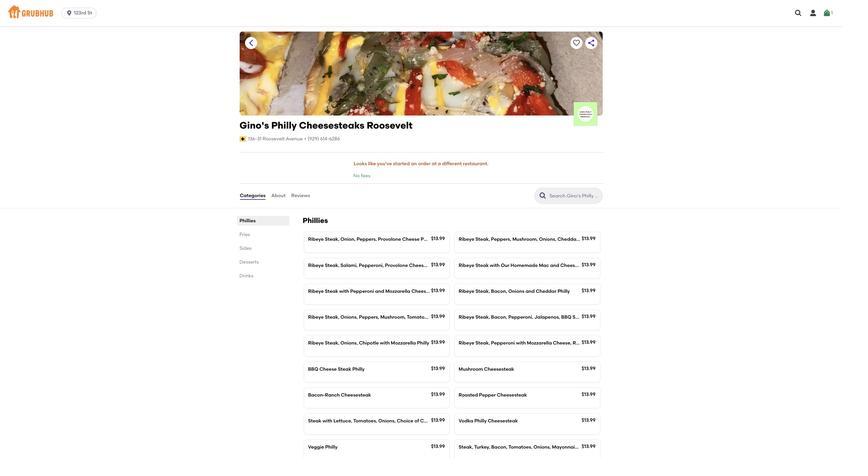 Task type: vqa. For each thing, say whether or not it's contained in the screenshot.
Ribeye Steak, Peppers, Mushroom, Onions, Cheddar Cheese  Philly
yes



Task type: locate. For each thing, give the bounding box(es) containing it.
1 vertical spatial bacon,
[[492, 315, 508, 321]]

bbq right jalapenos,
[[562, 315, 572, 321]]

$13.99 for steak with lettuce, tomatoes, onions, choice of cheese philly
[[432, 418, 445, 424]]

2 vertical spatial bacon,
[[492, 445, 508, 451]]

ribeye for ribeye steak, bacon, onions and cheddar philly
[[459, 289, 475, 295]]

1 vertical spatial mushroom,
[[381, 315, 406, 321]]

$13.99 for ribeye steak, bacon, onions and cheddar philly
[[582, 288, 596, 294]]

caret left icon image
[[247, 39, 255, 47]]

$13.99 inside the ribeye steak, onions, chipotle with mozzarella philly $13.99
[[432, 340, 445, 346]]

mozzarella up ribeye steak, onions, peppers, mushroom, tomatoes, cheese philly
[[386, 289, 411, 295]]

fees
[[361, 173, 371, 179]]

and right onions
[[526, 289, 535, 295]]

bacon, for tomatoes,
[[492, 445, 508, 451]]

0 horizontal spatial ranch
[[325, 393, 340, 399]]

order
[[418, 161, 431, 167]]

cheesesteak
[[485, 367, 515, 373], [341, 393, 371, 399], [497, 393, 527, 399], [488, 419, 518, 425]]

1 horizontal spatial cheddar
[[558, 237, 579, 243]]

pepperoni,
[[359, 263, 384, 269], [509, 315, 534, 321]]

and for ribeye steak, bacon, onions and cheddar philly
[[526, 289, 535, 295]]

cheese, down jalapenos,
[[554, 341, 572, 347]]

pepperoni, for jalapenos,
[[509, 315, 534, 321]]

pepperoni, right salami,
[[359, 263, 384, 269]]

phillies
[[303, 217, 328, 225], [240, 218, 256, 224]]

1 vertical spatial sauce
[[573, 315, 588, 321]]

2 horizontal spatial tomatoes,
[[509, 445, 533, 451]]

1 horizontal spatial and
[[526, 289, 535, 295]]

ribeye inside the ribeye steak, onions, chipotle with mozzarella philly $13.99
[[308, 341, 324, 347]]

0 vertical spatial cheese,
[[412, 289, 430, 295]]

and for ribeye steak with pepperoni and mozzarella cheese, marinara sauce on top philly
[[375, 289, 385, 295]]

mozzarella down ribeye steak, onions, peppers, mushroom, tomatoes, cheese philly
[[391, 341, 416, 347]]

6286
[[329, 136, 340, 142]]

0 horizontal spatial tomatoes,
[[354, 419, 378, 425]]

homemade
[[511, 263, 538, 269]]

and
[[551, 263, 560, 269], [375, 289, 385, 295], [526, 289, 535, 295]]

1 vertical spatial pepperoni,
[[509, 315, 534, 321]]

1 horizontal spatial mushroom,
[[513, 237, 538, 243]]

cheddar for and
[[536, 289, 557, 295]]

turkey,
[[475, 445, 491, 451]]

peppers, right onion,
[[357, 237, 377, 243]]

onions, inside the ribeye steak, onions, chipotle with mozzarella philly $13.99
[[341, 341, 358, 347]]

ribeye steak, bacon, onions and cheddar philly
[[459, 289, 570, 295]]

bacon, down ribeye steak, bacon, onions and cheddar philly
[[492, 315, 508, 321]]

and down ribeye steak, salami, pepperoni, provolone cheese philly
[[375, 289, 385, 295]]

bacon, for pepperoni,
[[492, 315, 508, 321]]

steak, for ribeye steak, bacon, pepperoni, jalapenos, bbq sauce philly
[[476, 315, 490, 321]]

bbq up the bacon-
[[308, 367, 319, 373]]

st
[[87, 10, 92, 16]]

0 vertical spatial bacon,
[[492, 289, 508, 295]]

our
[[501, 263, 510, 269]]

onions
[[509, 289, 525, 295]]

1 horizontal spatial ranch
[[573, 341, 588, 347]]

1 vertical spatial on
[[605, 341, 611, 347]]

ribeye steak, onions, peppers, mushroom, tomatoes, cheese philly
[[308, 315, 463, 321]]

pepperoni
[[351, 289, 374, 295], [492, 341, 515, 347]]

0 horizontal spatial sauce
[[454, 289, 468, 295]]

cheese, left marinara
[[412, 289, 430, 295]]

tomatoes, for steak with lettuce, tomatoes, onions, choice of cheese philly
[[354, 419, 378, 425]]

jalapenos,
[[535, 315, 561, 321]]

provolone up the ribeye steak with pepperoni and mozzarella cheese, marinara sauce on top philly
[[385, 263, 408, 269]]

svg image left "123rd"
[[66, 10, 73, 16]]

ribeye for ribeye steak, salami, pepperoni, provolone cheese philly
[[308, 263, 324, 269]]

0 vertical spatial pepperoni
[[351, 289, 374, 295]]

on left the
[[605, 341, 611, 347]]

peppers,
[[357, 237, 377, 243], [492, 237, 512, 243], [359, 315, 380, 321]]

0 vertical spatial on
[[470, 289, 475, 295]]

0 vertical spatial pepperoni,
[[359, 263, 384, 269]]

mozzarella inside the ribeye steak, onions, chipotle with mozzarella philly $13.99
[[391, 341, 416, 347]]

2 horizontal spatial svg image
[[824, 9, 832, 17]]

ribeye steak, onion, peppers, provolone cheese philly $13.99
[[308, 236, 445, 243]]

0 vertical spatial mushroom,
[[513, 237, 538, 243]]

cheese
[[403, 237, 420, 243], [580, 237, 597, 243], [410, 263, 427, 269], [561, 263, 578, 269], [432, 315, 450, 321], [320, 367, 337, 373], [421, 419, 438, 425]]

provolone
[[378, 237, 401, 243], [385, 263, 408, 269]]

sauce right marinara
[[454, 289, 468, 295]]

1 vertical spatial provolone
[[385, 263, 408, 269]]

1 vertical spatial cheddar
[[536, 289, 557, 295]]

peppers, up chipotle on the left
[[359, 315, 380, 321]]

svg image inside the 1 button
[[824, 9, 832, 17]]

svg image right svg image
[[824, 9, 832, 17]]

steak, inside the ribeye steak, onions, chipotle with mozzarella philly $13.99
[[325, 341, 340, 347]]

bacon, right turkey,
[[492, 445, 508, 451]]

bacon, for onions
[[492, 289, 508, 295]]

1 vertical spatial bbq
[[308, 367, 319, 373]]

1 horizontal spatial pepperoni
[[492, 341, 515, 347]]

on right marinara
[[470, 289, 475, 295]]

svg image for 1
[[824, 9, 832, 17]]

31
[[257, 136, 262, 142]]

bbq cheese steak philly
[[308, 367, 365, 373]]

ribeye
[[308, 237, 324, 243], [459, 237, 475, 243], [308, 263, 324, 269], [459, 263, 475, 269], [308, 289, 324, 295], [459, 289, 475, 295], [308, 315, 324, 321], [459, 315, 475, 321], [308, 341, 324, 347], [459, 341, 475, 347]]

sauce right jalapenos,
[[573, 315, 588, 321]]

0 horizontal spatial cheddar
[[536, 289, 557, 295]]

mozzarella down jalapenos,
[[527, 341, 552, 347]]

mushroom, down the ribeye steak with pepperoni and mozzarella cheese, marinara sauce on top philly
[[381, 315, 406, 321]]

1 vertical spatial top
[[620, 341, 629, 347]]

mushroom cheesesteak
[[459, 367, 515, 373]]

philly inside ribeye steak, onion, peppers, provolone cheese philly $13.99
[[421, 237, 433, 243]]

0 horizontal spatial top
[[476, 289, 485, 295]]

pepperoni up mushroom cheesesteak
[[492, 341, 515, 347]]

steak, for ribeye steak, peppers, mushroom, onions, cheddar cheese  philly
[[476, 237, 490, 243]]

sauce left the
[[589, 341, 604, 347]]

vodka
[[459, 419, 474, 425]]

0 vertical spatial sauce
[[454, 289, 468, 295]]

$13.99 for ribeye steak, pepperoni with mozzarella cheese, ranch sauce on the top philly
[[582, 340, 596, 346]]

steak,
[[325, 237, 340, 243], [476, 237, 490, 243], [325, 263, 340, 269], [476, 289, 490, 295], [325, 315, 340, 321], [476, 315, 490, 321], [325, 341, 340, 347], [476, 341, 490, 347], [459, 445, 474, 451]]

1 vertical spatial roosevelt
[[263, 136, 285, 142]]

provolone up ribeye steak, salami, pepperoni, provolone cheese philly
[[378, 237, 401, 243]]

cheesesteaks
[[299, 120, 365, 131]]

tomatoes,
[[407, 315, 431, 321], [354, 419, 378, 425], [509, 445, 533, 451]]

about button
[[271, 184, 286, 208]]

cheesesteak up lettuce, at bottom
[[341, 393, 371, 399]]

onions, for steak with lettuce, tomatoes, onions, choice of cheese philly
[[379, 419, 396, 425]]

looks like you've started an order at a different restaurant. button
[[354, 157, 489, 172]]

peppers, inside ribeye steak, onion, peppers, provolone cheese philly $13.99
[[357, 237, 377, 243]]

and right mac on the right bottom
[[551, 263, 560, 269]]

$13.99 for veggie philly
[[432, 444, 445, 450]]

0 horizontal spatial roosevelt
[[263, 136, 285, 142]]

peppers, for ribeye steak, onion, peppers, provolone cheese philly $13.99
[[357, 237, 377, 243]]

with inside the ribeye steak, onions, chipotle with mozzarella philly $13.99
[[380, 341, 390, 347]]

1 vertical spatial tomatoes,
[[354, 419, 378, 425]]

about
[[272, 193, 286, 199]]

svg image
[[795, 9, 803, 17], [824, 9, 832, 17], [66, 10, 73, 16]]

1
[[832, 10, 834, 16]]

cheesesteak right 'pepper'
[[497, 393, 527, 399]]

0 horizontal spatial pepperoni
[[351, 289, 374, 295]]

1 horizontal spatial bbq
[[562, 315, 572, 321]]

1 horizontal spatial cheese,
[[554, 341, 572, 347]]

0 vertical spatial cheddar
[[558, 237, 579, 243]]

no fees
[[354, 173, 371, 179]]

provolone for pepperoni,
[[385, 263, 408, 269]]

0 horizontal spatial cheese,
[[412, 289, 430, 295]]

roosevelt
[[367, 120, 413, 131], [263, 136, 285, 142]]

cheddar for onions,
[[558, 237, 579, 243]]

cheese,
[[412, 289, 430, 295], [554, 341, 572, 347]]

mushroom,
[[513, 237, 538, 243], [381, 315, 406, 321]]

drinks
[[240, 274, 254, 279]]

bbq
[[562, 315, 572, 321], [308, 367, 319, 373]]

peppers, for ribeye steak, onions, peppers, mushroom, tomatoes, cheese philly
[[359, 315, 380, 321]]

onion,
[[341, 237, 356, 243]]

reviews
[[292, 193, 310, 199]]

phillies down reviews button
[[303, 217, 328, 225]]

sauce
[[454, 289, 468, 295], [573, 315, 588, 321], [589, 341, 604, 347]]

ribeye for ribeye steak with our homemade mac and cheese philly
[[459, 263, 475, 269]]

bacon, left onions
[[492, 289, 508, 295]]

onions, for ribeye steak, peppers, mushroom, onions, cheddar cheese  philly
[[540, 237, 557, 243]]

restaurant.
[[463, 161, 489, 167]]

svg image inside "123rd st" button
[[66, 10, 73, 16]]

with left lettuce, at bottom
[[323, 419, 333, 425]]

mozzarella
[[386, 289, 411, 295], [391, 341, 416, 347], [527, 341, 552, 347]]

2 vertical spatial tomatoes,
[[509, 445, 533, 451]]

2 horizontal spatial sauce
[[589, 341, 604, 347]]

1 horizontal spatial sauce
[[573, 315, 588, 321]]

0 horizontal spatial pepperoni,
[[359, 263, 384, 269]]

ribeye steak, bacon, pepperoni, jalapenos, bbq sauce philly
[[459, 315, 601, 321]]

1 horizontal spatial pepperoni,
[[509, 315, 534, 321]]

0 vertical spatial tomatoes,
[[407, 315, 431, 321]]

pepperoni, down onions
[[509, 315, 534, 321]]

save this restaurant button
[[571, 37, 583, 49]]

mushroom, up ribeye steak with our homemade mac and cheese philly
[[513, 237, 538, 243]]

0 vertical spatial roosevelt
[[367, 120, 413, 131]]

philly
[[272, 120, 297, 131], [421, 237, 433, 243], [598, 237, 611, 243], [428, 263, 440, 269], [579, 263, 592, 269], [486, 289, 498, 295], [558, 289, 570, 295], [451, 315, 463, 321], [589, 315, 601, 321], [417, 341, 430, 347], [630, 341, 642, 347], [353, 367, 365, 373], [439, 419, 451, 425], [475, 419, 487, 425], [326, 445, 338, 451], [582, 445, 594, 451]]

0 horizontal spatial svg image
[[66, 10, 73, 16]]

1 button
[[824, 7, 834, 19]]

cheddar
[[558, 237, 579, 243], [536, 289, 557, 295]]

with
[[490, 263, 500, 269], [340, 289, 349, 295], [380, 341, 390, 347], [516, 341, 526, 347], [323, 419, 333, 425]]

phillies up fries
[[240, 218, 256, 224]]

ribeye for ribeye steak, pepperoni with mozzarella cheese, ranch sauce on the top philly
[[459, 341, 475, 347]]

top
[[476, 289, 485, 295], [620, 341, 629, 347]]

0 vertical spatial provolone
[[378, 237, 401, 243]]

$13.99
[[432, 236, 445, 242], [582, 236, 596, 242], [432, 262, 445, 268], [582, 262, 596, 268], [432, 288, 445, 294], [582, 288, 596, 294], [432, 314, 445, 320], [582, 314, 596, 320], [432, 340, 445, 346], [582, 340, 596, 346], [432, 366, 445, 372], [582, 366, 596, 372], [432, 392, 445, 398], [582, 392, 596, 398], [432, 418, 445, 424], [582, 418, 596, 424], [432, 444, 445, 450], [582, 444, 596, 450]]

$13.99 for ribeye steak, salami, pepperoni, provolone cheese philly
[[432, 262, 445, 268]]

123rd
[[74, 10, 86, 16]]

ribeye inside ribeye steak, onion, peppers, provolone cheese philly $13.99
[[308, 237, 324, 243]]

choice
[[397, 419, 414, 425]]

0 horizontal spatial mushroom,
[[381, 315, 406, 321]]

1 vertical spatial ranch
[[325, 393, 340, 399]]

$13.99 for ribeye steak with pepperoni and mozzarella cheese, marinara sauce on top philly
[[432, 288, 445, 294]]

1 horizontal spatial tomatoes,
[[407, 315, 431, 321]]

provolone inside ribeye steak, onion, peppers, provolone cheese philly $13.99
[[378, 237, 401, 243]]

gino's philly cheesesteaks roosevelt logo image
[[574, 102, 598, 126]]

1 vertical spatial pepperoni
[[492, 341, 515, 347]]

on
[[470, 289, 475, 295], [605, 341, 611, 347]]

steak, inside ribeye steak, onion, peppers, provolone cheese philly $13.99
[[325, 237, 340, 243]]

with right chipotle on the left
[[380, 341, 390, 347]]

0 horizontal spatial and
[[375, 289, 385, 295]]

bacon,
[[492, 289, 508, 295], [492, 315, 508, 321], [492, 445, 508, 451]]

1 horizontal spatial top
[[620, 341, 629, 347]]

pepperoni down ribeye steak, salami, pepperoni, provolone cheese philly
[[351, 289, 374, 295]]

svg image left svg image
[[795, 9, 803, 17]]

ribeye steak, pepperoni with mozzarella cheese, ranch sauce on the top philly
[[459, 341, 642, 347]]

svg image
[[810, 9, 818, 17]]

fries
[[240, 232, 250, 238]]

$13.99 for roasted pepper cheesesteak
[[582, 392, 596, 398]]

•
[[305, 136, 307, 142]]

cheesesteak for roasted pepper cheesesteak
[[497, 393, 527, 399]]

cheesesteak down roasted pepper cheesesteak
[[488, 419, 518, 425]]

steak
[[476, 263, 489, 269], [325, 289, 338, 295], [338, 367, 352, 373], [308, 419, 322, 425]]

of
[[415, 419, 419, 425]]

steak with lettuce, tomatoes, onions, choice of cheese philly
[[308, 419, 451, 425]]

ribeye for ribeye steak, onions, peppers, mushroom, tomatoes, cheese philly
[[308, 315, 324, 321]]

0 vertical spatial top
[[476, 289, 485, 295]]

steak, for ribeye steak, pepperoni with mozzarella cheese, ranch sauce on the top philly
[[476, 341, 490, 347]]

with down ribeye steak, bacon, pepperoni, jalapenos, bbq sauce philly
[[516, 341, 526, 347]]

an
[[411, 161, 417, 167]]

subscription pass image
[[240, 137, 247, 142]]



Task type: describe. For each thing, give the bounding box(es) containing it.
1 horizontal spatial on
[[605, 341, 611, 347]]

123rd st button
[[62, 8, 99, 19]]

save this restaurant image
[[573, 39, 581, 47]]

you've
[[377, 161, 392, 167]]

no
[[354, 173, 360, 179]]

ribeye steak, onions, chipotle with mozzarella philly $13.99
[[308, 340, 445, 347]]

bacon-
[[308, 393, 325, 399]]

vodka philly cheesesteak
[[459, 419, 518, 425]]

Search Gino's Philly Cheesesteaks Roosevelt search field
[[549, 193, 601, 200]]

136-31 roosevelt avenue
[[248, 136, 303, 142]]

different
[[442, 161, 462, 167]]

philly inside the ribeye steak, onions, chipotle with mozzarella philly $13.99
[[417, 341, 430, 347]]

categories
[[240, 193, 266, 199]]

$13.99 for ribeye steak, onions, peppers, mushroom, tomatoes, cheese philly
[[432, 314, 445, 320]]

ribeye for ribeye steak, onion, peppers, provolone cheese philly $13.99
[[308, 237, 324, 243]]

2 vertical spatial sauce
[[589, 341, 604, 347]]

steak, turkey, bacon, tomatoes, onions, mayonnaise philly
[[459, 445, 594, 451]]

ribeye for ribeye steak, peppers, mushroom, onions, cheddar cheese  philly
[[459, 237, 475, 243]]

0 vertical spatial bbq
[[562, 315, 572, 321]]

gino's
[[240, 120, 269, 131]]

pepperoni, for provolone
[[359, 263, 384, 269]]

ribeye steak, salami, pepperoni, provolone cheese philly
[[308, 263, 440, 269]]

avenue
[[286, 136, 303, 142]]

like
[[368, 161, 376, 167]]

$13.99 for bacon-ranch cheesesteak
[[432, 392, 445, 398]]

bacon-ranch cheesesteak
[[308, 393, 371, 399]]

roosevelt inside button
[[263, 136, 285, 142]]

chipotle
[[359, 341, 379, 347]]

share icon image
[[588, 39, 596, 47]]

cheesesteak up roasted pepper cheesesteak
[[485, 367, 515, 373]]

1 horizontal spatial svg image
[[795, 9, 803, 17]]

$13.99 for vodka philly cheesesteak
[[582, 418, 596, 424]]

a
[[438, 161, 441, 167]]

steak, for ribeye steak, salami, pepperoni, provolone cheese philly
[[325, 263, 340, 269]]

$13.99 for ribeye steak with our homemade mac and cheese philly
[[582, 262, 596, 268]]

top for on
[[476, 289, 485, 295]]

cheesesteak for vodka philly cheesesteak
[[488, 419, 518, 425]]

steak, for ribeye steak, onion, peppers, provolone cheese philly $13.99
[[325, 237, 340, 243]]

2 horizontal spatial and
[[551, 263, 560, 269]]

mozzarella for with
[[391, 341, 416, 347]]

ribeye steak with our homemade mac and cheese philly
[[459, 263, 592, 269]]

(929) 614-6286 button
[[308, 136, 340, 143]]

looks
[[354, 161, 367, 167]]

mozzarella for and
[[386, 289, 411, 295]]

$13.99 for mushroom cheesesteak
[[582, 366, 596, 372]]

peppers, up our
[[492, 237, 512, 243]]

ribeye for ribeye steak, bacon, pepperoni, jalapenos, bbq sauce philly
[[459, 315, 475, 321]]

provolone for peppers,
[[378, 237, 401, 243]]

0 horizontal spatial bbq
[[308, 367, 319, 373]]

desserts
[[240, 260, 259, 266]]

0 horizontal spatial on
[[470, 289, 475, 295]]

lettuce,
[[334, 419, 353, 425]]

ribeye steak with pepperoni and mozzarella cheese, marinara sauce on top philly
[[308, 289, 498, 295]]

tomatoes, for steak, turkey, bacon, tomatoes, onions, mayonnaise philly
[[509, 445, 533, 451]]

the
[[612, 341, 619, 347]]

salami,
[[341, 263, 358, 269]]

steak, for ribeye steak, onions, peppers, mushroom, tomatoes, cheese philly
[[325, 315, 340, 321]]

(929)
[[308, 136, 319, 142]]

veggie
[[308, 445, 324, 451]]

with left our
[[490, 263, 500, 269]]

$13.99 for steak, turkey, bacon, tomatoes, onions, mayonnaise philly
[[582, 444, 596, 450]]

$13.99 for bbq cheese steak philly
[[432, 366, 445, 372]]

sides
[[240, 246, 252, 252]]

top for the
[[620, 341, 629, 347]]

$13.99 for ribeye steak, bacon, pepperoni, jalapenos, bbq sauce philly
[[582, 314, 596, 320]]

mushroom
[[459, 367, 483, 373]]

1 horizontal spatial phillies
[[303, 217, 328, 225]]

veggie philly
[[308, 445, 338, 451]]

cheesesteak for bacon-ranch cheesesteak
[[341, 393, 371, 399]]

$13.99 for ribeye steak, peppers, mushroom, onions, cheddar cheese  philly
[[582, 236, 596, 242]]

roasted
[[459, 393, 478, 399]]

0 horizontal spatial phillies
[[240, 218, 256, 224]]

marinara
[[432, 289, 453, 295]]

at
[[432, 161, 437, 167]]

categories button
[[240, 184, 266, 208]]

with down salami,
[[340, 289, 349, 295]]

pepper
[[479, 393, 496, 399]]

started
[[393, 161, 410, 167]]

ribeye steak, peppers, mushroom, onions, cheddar cheese  philly
[[459, 237, 611, 243]]

looks like you've started an order at a different restaurant.
[[354, 161, 489, 167]]

steak, for ribeye steak, bacon, onions and cheddar philly
[[476, 289, 490, 295]]

reviews button
[[291, 184, 311, 208]]

• (929) 614-6286
[[305, 136, 340, 142]]

0 vertical spatial ranch
[[573, 341, 588, 347]]

$13.99 inside ribeye steak, onion, peppers, provolone cheese philly $13.99
[[432, 236, 445, 242]]

1 vertical spatial cheese,
[[554, 341, 572, 347]]

steak, for ribeye steak, onions, chipotle with mozzarella philly $13.99
[[325, 341, 340, 347]]

roasted pepper cheesesteak
[[459, 393, 527, 399]]

mayonnaise
[[553, 445, 580, 451]]

136-
[[248, 136, 257, 142]]

136-31 roosevelt avenue button
[[248, 135, 303, 143]]

main navigation navigation
[[0, 0, 843, 26]]

ribeye for ribeye steak, onions, chipotle with mozzarella philly $13.99
[[308, 341, 324, 347]]

mac
[[539, 263, 550, 269]]

gino's philly cheesesteaks roosevelt
[[240, 120, 413, 131]]

1 horizontal spatial roosevelt
[[367, 120, 413, 131]]

cheese inside ribeye steak, onion, peppers, provolone cheese philly $13.99
[[403, 237, 420, 243]]

onions, for steak, turkey, bacon, tomatoes, onions, mayonnaise philly
[[534, 445, 551, 451]]

ribeye for ribeye steak with pepperoni and mozzarella cheese, marinara sauce on top philly
[[308, 289, 324, 295]]

svg image for 123rd st
[[66, 10, 73, 16]]

123rd st
[[74, 10, 92, 16]]

614-
[[320, 136, 329, 142]]

search icon image
[[539, 192, 547, 200]]



